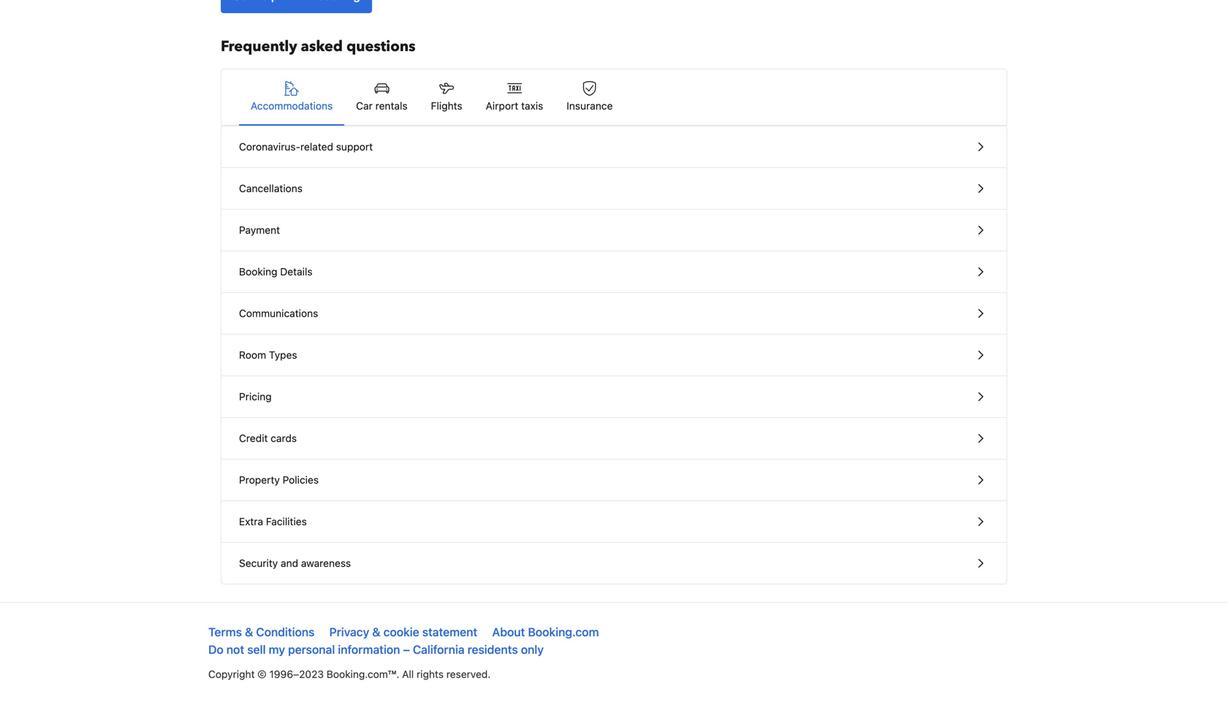 Task type: describe. For each thing, give the bounding box(es) containing it.
flights
[[431, 100, 463, 112]]

reserved.
[[447, 669, 491, 681]]

security and awareness
[[239, 558, 351, 570]]

coronavirus-related support
[[239, 141, 373, 153]]

rights
[[417, 669, 444, 681]]

do not sell my personal information – california residents only link
[[208, 643, 544, 657]]

coronavirus-related support button
[[222, 127, 1007, 168]]

room
[[239, 349, 266, 361]]

room types
[[239, 349, 297, 361]]

about booking.com link
[[493, 626, 599, 640]]

residents
[[468, 643, 518, 657]]

and
[[281, 558, 298, 570]]

property policies
[[239, 474, 319, 486]]

cookie
[[384, 626, 420, 640]]

coronavirus-
[[239, 141, 301, 153]]

booking
[[239, 266, 278, 278]]

terms
[[208, 626, 242, 640]]

credit cards
[[239, 433, 297, 445]]

booking details
[[239, 266, 313, 278]]

sell
[[247, 643, 266, 657]]

accommodations
[[251, 100, 333, 112]]

booking.com
[[528, 626, 599, 640]]

copyright © 1996–2023 booking.com™. all rights reserved.
[[208, 669, 491, 681]]

car rentals
[[356, 100, 408, 112]]

types
[[269, 349, 297, 361]]

related
[[301, 141, 333, 153]]

terms & conditions link
[[208, 626, 315, 640]]

& for terms
[[245, 626, 253, 640]]

& for privacy
[[372, 626, 381, 640]]

not
[[227, 643, 244, 657]]

my
[[269, 643, 285, 657]]

1996–2023
[[269, 669, 324, 681]]

extra
[[239, 516, 263, 528]]

privacy & cookie statement
[[330, 626, 478, 640]]

credit cards button
[[222, 418, 1007, 460]]

cards
[[271, 433, 297, 445]]

conditions
[[256, 626, 315, 640]]

payment button
[[222, 210, 1007, 252]]

details
[[280, 266, 313, 278]]

flights button
[[419, 69, 474, 125]]

about
[[493, 626, 525, 640]]

policies
[[283, 474, 319, 486]]

accommodations button
[[239, 69, 345, 125]]

awareness
[[301, 558, 351, 570]]

room types button
[[222, 335, 1007, 377]]



Task type: locate. For each thing, give the bounding box(es) containing it.
tab list
[[222, 69, 1007, 127]]

2 & from the left
[[372, 626, 381, 640]]

all
[[402, 669, 414, 681]]

1 & from the left
[[245, 626, 253, 640]]

insurance button
[[555, 69, 625, 125]]

frequently
[[221, 37, 297, 57]]

copyright
[[208, 669, 255, 681]]

pricing
[[239, 391, 272, 403]]

security
[[239, 558, 278, 570]]

tab list containing accommodations
[[222, 69, 1007, 127]]

rentals
[[376, 100, 408, 112]]

booking.com™.
[[327, 669, 400, 681]]

©
[[258, 669, 267, 681]]

questions
[[347, 37, 416, 57]]

security and awareness button
[[222, 543, 1007, 584]]

car
[[356, 100, 373, 112]]

1 horizontal spatial &
[[372, 626, 381, 640]]

airport
[[486, 100, 519, 112]]

airport taxis
[[486, 100, 544, 112]]

information
[[338, 643, 400, 657]]

0 horizontal spatial &
[[245, 626, 253, 640]]

taxis
[[522, 100, 544, 112]]

facilities
[[266, 516, 307, 528]]

booking details button
[[222, 252, 1007, 293]]

property
[[239, 474, 280, 486]]

california
[[413, 643, 465, 657]]

property policies button
[[222, 460, 1007, 502]]

terms & conditions
[[208, 626, 315, 640]]

statement
[[423, 626, 478, 640]]

only
[[521, 643, 544, 657]]

frequently asked questions
[[221, 37, 416, 57]]

asked
[[301, 37, 343, 57]]

pricing button
[[222, 377, 1007, 418]]

extra facilities
[[239, 516, 307, 528]]

&
[[245, 626, 253, 640], [372, 626, 381, 640]]

insurance
[[567, 100, 613, 112]]

about booking.com do not sell my personal information – california residents only
[[208, 626, 599, 657]]

–
[[403, 643, 410, 657]]

do
[[208, 643, 224, 657]]

payment
[[239, 224, 280, 236]]

privacy & cookie statement link
[[330, 626, 478, 640]]

privacy
[[330, 626, 370, 640]]

credit
[[239, 433, 268, 445]]

& up the do not sell my personal information – california residents only link on the left bottom of page
[[372, 626, 381, 640]]

support
[[336, 141, 373, 153]]

cancellations
[[239, 183, 303, 195]]

cancellations button
[[222, 168, 1007, 210]]

personal
[[288, 643, 335, 657]]

communications button
[[222, 293, 1007, 335]]

communications
[[239, 308, 318, 320]]

airport taxis button
[[474, 69, 555, 125]]

car rentals button
[[345, 69, 419, 125]]

extra facilities button
[[222, 502, 1007, 543]]

& up sell
[[245, 626, 253, 640]]



Task type: vqa. For each thing, say whether or not it's contained in the screenshot.
Property Policies Button
yes



